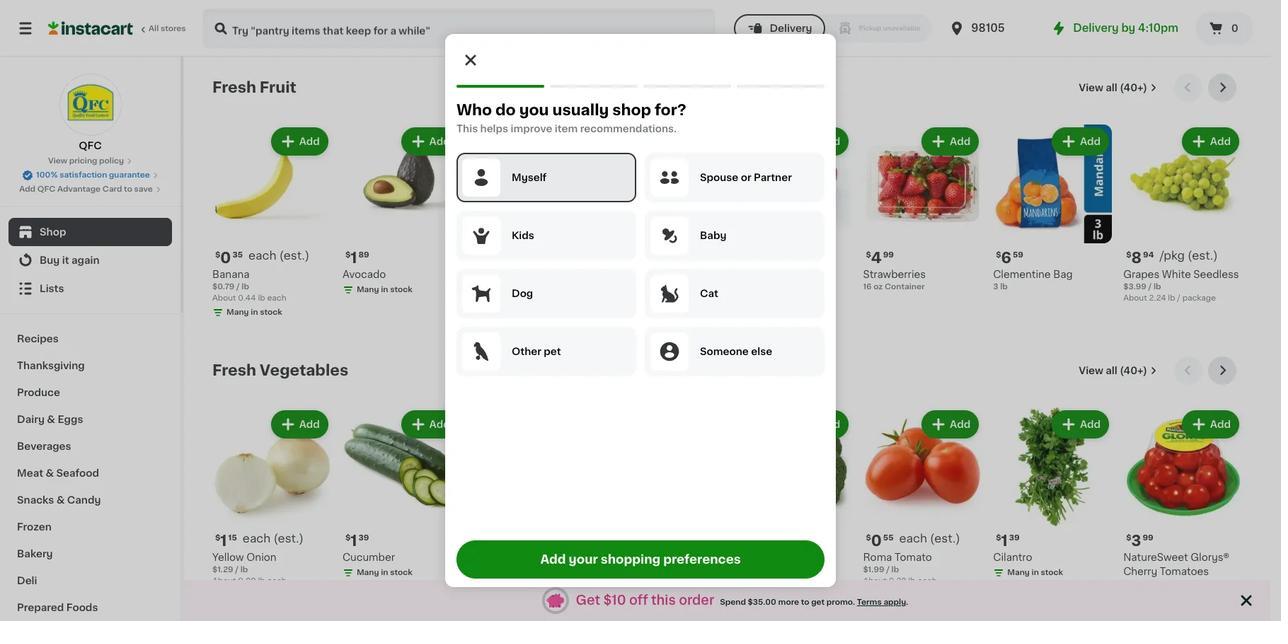 Task type: describe. For each thing, give the bounding box(es) containing it.
vegetables
[[260, 363, 349, 378]]

product group containing 6
[[994, 125, 1113, 293]]

close image
[[1239, 593, 1256, 610]]

$ 0 55
[[866, 534, 894, 549]]

someone
[[700, 347, 749, 357]]

$0.55 each (estimated) element
[[864, 533, 983, 551]]

many down the organic banana
[[487, 286, 510, 294]]

this
[[652, 595, 676, 607]]

handmade
[[656, 553, 711, 563]]

0 button
[[1196, 11, 1254, 45]]

$2.99
[[733, 567, 757, 574]]

39 for cilantro
[[1010, 535, 1020, 542]]

get $10 off this order status
[[571, 594, 915, 609]]

dairy
[[17, 415, 45, 425]]

$ inside $ 4 99
[[866, 251, 872, 259]]

many down 0.44
[[227, 309, 249, 317]]

thanksgiving link
[[8, 353, 172, 380]]

$ 3 99
[[1127, 534, 1154, 549]]

0.28
[[889, 578, 907, 586]]

100% satisfaction guarantee button
[[22, 167, 159, 181]]

thanksgiving
[[17, 361, 85, 371]]

many down the cucumber
[[357, 569, 379, 577]]

$ inside $ 8 94
[[1127, 251, 1132, 259]]

0 inside 0 button
[[1232, 23, 1239, 33]]

many inside limes many in stock
[[617, 286, 640, 294]]

improve
[[511, 124, 553, 134]]

many down 0.64
[[748, 592, 770, 600]]

(est.) for broccoli crown
[[795, 533, 825, 545]]

each inside banana $0.79 / lb about 0.44 lb each
[[267, 295, 287, 302]]

1 up green
[[481, 534, 488, 549]]

$ inside $ 17 99
[[606, 535, 611, 542]]

get $10 off this order spend $35.00 more to get promo. terms apply .
[[576, 595, 909, 607]]

& for meat
[[46, 469, 54, 479]]

99 for 4
[[884, 251, 895, 259]]

add your shopping preferences
[[541, 555, 741, 566]]

save
[[134, 186, 153, 193]]

each up tomato
[[900, 533, 928, 545]]

(est.) for grapes   white seedless
[[1189, 250, 1219, 261]]

shop
[[40, 227, 66, 237]]

1 vertical spatial view
[[48, 157, 67, 165]]

10
[[1124, 581, 1133, 588]]

$1.15 each (estimated) element
[[212, 533, 331, 551]]

1 up cilantro
[[1002, 534, 1008, 549]]

$ 1 89
[[346, 251, 369, 266]]

spouse or partner
[[700, 173, 792, 183]]

$0.35 each (estimated) element
[[212, 249, 331, 268]]

stock inside limes many in stock
[[651, 286, 673, 294]]

by
[[1122, 23, 1136, 33]]

dairy & eggs link
[[8, 407, 172, 433]]

bakery link
[[8, 541, 172, 568]]

beecher's
[[603, 553, 653, 563]]

add button for broccoli crown
[[793, 412, 848, 438]]

add button for clementine bag
[[1054, 129, 1109, 154]]

else
[[752, 347, 773, 357]]

cat
[[700, 289, 719, 299]]

to inside get $10 off this order spend $35.00 more to get promo. terms apply .
[[802, 599, 810, 607]]

lb up the 2.24
[[1154, 283, 1162, 291]]

partner
[[754, 173, 792, 183]]

card
[[103, 186, 122, 193]]

organic for organic
[[474, 235, 507, 243]]

you
[[520, 103, 549, 118]]

lb inside clementine bag 3 lb
[[1001, 283, 1008, 291]]

$ 8 94
[[1127, 251, 1155, 266]]

each (est.) for yellow onion
[[243, 533, 304, 545]]

product group containing 3
[[1124, 408, 1243, 620]]

$ 4 99
[[866, 251, 895, 266]]

$ inside $ 1 75
[[736, 251, 741, 259]]

& for dairy
[[47, 415, 55, 425]]

many in stock down the cucumber
[[357, 569, 413, 577]]

foods
[[66, 603, 98, 613]]

$35.00
[[748, 599, 777, 607]]

$1.75 each (estimated) element
[[733, 249, 852, 268]]

about inside banana $0.79 / lb about 0.44 lb each
[[212, 295, 236, 302]]

for?
[[655, 103, 687, 118]]

1 vertical spatial 3
[[1132, 534, 1142, 549]]

limes
[[603, 270, 633, 280]]

someone else
[[700, 347, 773, 357]]

add qfc advantage card to save link
[[19, 184, 161, 195]]

pet
[[544, 347, 561, 357]]

each (est.) for roma tomato
[[900, 533, 961, 545]]

view all (40+) button for 1
[[1074, 357, 1164, 385]]

(est.) for honeycrisp apple
[[796, 250, 826, 261]]

oz inside beecher's handmade cheese street corn 18 oz
[[614, 581, 623, 588]]

limes many in stock
[[603, 270, 673, 294]]

each inside roma tomato $1.99 / lb about 0.28 lb each
[[918, 578, 937, 586]]

fresh vegetables
[[212, 363, 349, 378]]

your
[[569, 555, 598, 566]]

fresh for fresh fruit
[[212, 80, 256, 95]]

glorys®
[[1191, 553, 1230, 563]]

banana inside banana $0.79 / lb about 0.44 lb each
[[212, 270, 250, 280]]

many in stock down the organic banana
[[487, 286, 543, 294]]

add button for cilantro
[[1054, 412, 1109, 438]]

onion
[[247, 553, 277, 563]]

view pricing policy link
[[48, 156, 133, 167]]

0.89
[[238, 578, 256, 586]]

dog
[[512, 289, 534, 299]]

0 horizontal spatial qfc
[[37, 186, 55, 193]]

each (est.) for broccoli crown
[[764, 533, 825, 545]]

sponsored badge image
[[603, 609, 646, 617]]

$ 1 15
[[215, 534, 237, 549]]

1 left 91
[[741, 534, 748, 549]]

oz inside strawberries 16 oz container
[[874, 283, 883, 291]]

product group containing 8
[[1124, 125, 1243, 304]]

add your shopping preferences button
[[457, 541, 825, 579]]

view all (40+) for 6
[[1080, 83, 1148, 93]]

each right 35
[[249, 250, 277, 261]]

/ left package at the right
[[1178, 295, 1181, 302]]

main content containing fresh fruit
[[184, 57, 1271, 622]]

many in stock down bunch
[[487, 595, 543, 603]]

1 left 15
[[221, 534, 227, 549]]

lb up 0.28
[[892, 567, 900, 574]]

$0.79
[[212, 283, 235, 291]]

recipes
[[17, 334, 59, 344]]

delivery button
[[735, 14, 826, 42]]

instacart logo image
[[48, 20, 133, 37]]

lb up 0.44
[[242, 283, 249, 291]]

4
[[872, 251, 882, 266]]

each up honeycrisp apple
[[765, 250, 793, 261]]

$ 0 79
[[606, 251, 633, 266]]

in inside 'product' group
[[642, 595, 649, 603]]

$ inside '$ 1 15'
[[215, 535, 221, 542]]

add button for avocado
[[403, 129, 457, 154]]

many down cilantro
[[1008, 569, 1030, 577]]

$ inside $ 0 35
[[215, 251, 221, 259]]

meat & seafood link
[[8, 460, 172, 487]]

frozen
[[17, 523, 52, 533]]

product group containing 4
[[864, 125, 983, 293]]

beverages
[[17, 442, 71, 452]]

promo.
[[827, 599, 856, 607]]

usually
[[553, 103, 609, 118]]

91
[[749, 535, 758, 542]]

lb right 0.44
[[258, 295, 265, 302]]

qfc link
[[59, 74, 121, 153]]

view for fresh vegetables
[[1080, 366, 1104, 376]]

add button for roma tomato
[[924, 412, 978, 438]]

deli
[[17, 577, 37, 586]]

$ inside $ 1 89
[[346, 251, 351, 259]]

strawberries 16 oz container
[[864, 270, 927, 291]]

view all (40+) button for 6
[[1074, 74, 1164, 102]]

$ up green
[[476, 535, 481, 542]]

produce
[[17, 388, 60, 398]]

1 up the cucumber
[[351, 534, 357, 549]]

all for 1
[[1107, 366, 1118, 376]]

meat
[[17, 469, 43, 479]]

8
[[1132, 251, 1142, 266]]

each up onion
[[243, 533, 271, 545]]

$ 0 35
[[215, 251, 243, 266]]

lb up 0.89
[[241, 567, 248, 574]]

policy
[[99, 157, 124, 165]]

$1.29
[[212, 567, 233, 574]]

terms
[[858, 599, 882, 607]]

79
[[623, 251, 633, 259]]

add button for grapes   white seedless
[[1184, 129, 1239, 154]]

many in stock up sponsored badge image
[[617, 595, 673, 603]]

apply
[[884, 599, 907, 607]]

98105 button
[[949, 8, 1034, 48]]

39 for green onions (scallions)
[[489, 535, 500, 542]]

apple
[[794, 270, 823, 280]]

2 banana from the left
[[515, 270, 552, 280]]

broccoli
[[733, 553, 774, 563]]

lb up 0.64
[[764, 567, 771, 574]]

0 for organic banana
[[481, 251, 492, 266]]

grapes
[[1124, 270, 1160, 280]]

(est.) for banana
[[280, 250, 310, 261]]

add inside button
[[541, 555, 566, 566]]

get
[[576, 595, 601, 607]]

add button for strawberries
[[924, 129, 978, 154]]

roma
[[864, 553, 893, 563]]

yellow
[[212, 553, 244, 563]]

naturesweet glorys® cherry tomatoes 10 oz
[[1124, 553, 1230, 588]]

shop link
[[8, 218, 172, 246]]

each (est.) for honeycrisp apple
[[765, 250, 826, 261]]

(40+) for 1
[[1121, 366, 1148, 376]]

product group containing 17
[[603, 408, 722, 620]]

again
[[72, 256, 100, 266]]

beverages link
[[8, 433, 172, 460]]

$ 1 39 for cucumber
[[346, 534, 369, 549]]

guarantee
[[109, 171, 150, 179]]

or
[[741, 173, 752, 183]]



Task type: locate. For each thing, give the bounding box(es) containing it.
39 up cilantro
[[1010, 535, 1020, 542]]

1 vertical spatial qfc
[[37, 186, 55, 193]]

$ inside $ 1 91
[[736, 535, 741, 542]]

99 right the 4
[[884, 251, 895, 259]]

99 for 0
[[493, 251, 504, 259]]

/ up 0.44
[[236, 283, 240, 291]]

99 inside $ 3 99
[[1143, 535, 1154, 542]]

1 vertical spatial fresh
[[212, 363, 256, 378]]

2 fresh from the top
[[212, 363, 256, 378]]

qfc down 100%
[[37, 186, 55, 193]]

in
[[381, 286, 388, 294], [511, 286, 519, 294], [642, 286, 649, 294], [251, 309, 258, 317], [381, 569, 388, 577], [1032, 569, 1040, 577], [772, 592, 779, 600], [902, 592, 909, 600], [511, 595, 519, 603], [642, 595, 649, 603]]

spouse
[[700, 173, 739, 183]]

(est.) up onion
[[274, 533, 304, 545]]

many down limes on the left top of the page
[[617, 286, 640, 294]]

many in stock down 'avocado'
[[357, 286, 413, 294]]

to down guarantee
[[124, 186, 132, 193]]

39
[[359, 535, 369, 542], [489, 535, 500, 542], [1010, 535, 1020, 542]]

(est.) inside $1.75 each (estimated) element
[[796, 250, 826, 261]]

all stores
[[149, 25, 186, 33]]

honeycrisp apple
[[733, 270, 823, 280]]

each (est.) up tomato
[[900, 533, 961, 545]]

1 banana from the left
[[212, 270, 250, 280]]

item carousel region
[[212, 74, 1243, 346], [212, 357, 1243, 622]]

$ left 75
[[736, 251, 741, 259]]

1 left 75
[[741, 251, 748, 266]]

39 for cucumber
[[359, 535, 369, 542]]

view all (40+) button
[[1074, 74, 1164, 102], [1074, 357, 1164, 385]]

0 vertical spatial qfc
[[79, 141, 102, 151]]

delivery by 4:10pm link
[[1051, 20, 1179, 37]]

/ up the 2.24
[[1149, 283, 1153, 291]]

0 vertical spatial organic
[[474, 235, 507, 243]]

$ up cilantro
[[997, 535, 1002, 542]]

each right 0.44
[[267, 295, 287, 302]]

tomato
[[895, 553, 933, 563]]

16
[[864, 283, 872, 291]]

1 vertical spatial organic
[[473, 270, 513, 280]]

qfc up view pricing policy link
[[79, 141, 102, 151]]

organic up the $ 0 99
[[474, 235, 507, 243]]

0 horizontal spatial to
[[124, 186, 132, 193]]

grapes   white seedless $3.99 / lb about 2.24 lb / package
[[1124, 270, 1240, 302]]

each (est.) for banana
[[249, 250, 310, 261]]

(est.) for roma tomato
[[931, 533, 961, 545]]

$ inside $ 6 59
[[997, 251, 1002, 259]]

many down 'avocado'
[[357, 286, 379, 294]]

item carousel region containing fresh fruit
[[212, 74, 1243, 346]]

yellow onion $1.29 / lb about 0.89 lb each
[[212, 553, 287, 586]]

(est.) for yellow onion
[[274, 533, 304, 545]]

99 right '17' at the bottom left of the page
[[628, 535, 639, 542]]

& left candy on the left
[[56, 496, 65, 506]]

fruit
[[260, 80, 297, 95]]

1 fresh from the top
[[212, 80, 256, 95]]

advantage
[[57, 186, 101, 193]]

99
[[493, 251, 504, 259], [884, 251, 895, 259], [628, 535, 639, 542], [1143, 535, 1154, 542]]

& for snacks
[[56, 496, 65, 506]]

2 view all (40+) from the top
[[1080, 366, 1148, 376]]

$ left the 94
[[1127, 251, 1132, 259]]

3 inside clementine bag 3 lb
[[994, 283, 999, 291]]

4:10pm
[[1139, 23, 1179, 33]]

buy it again
[[40, 256, 100, 266]]

$1.99
[[864, 567, 885, 574]]

99 inside the $ 0 99
[[493, 251, 504, 259]]

add button for cucumber
[[403, 412, 457, 438]]

/ right $1.29
[[235, 567, 239, 574]]

1 horizontal spatial oz
[[874, 283, 883, 291]]

lb
[[242, 283, 249, 291], [1001, 283, 1008, 291], [1154, 283, 1162, 291], [258, 295, 265, 302], [1169, 295, 1176, 302], [241, 567, 248, 574], [764, 567, 771, 574], [892, 567, 900, 574], [258, 578, 265, 586], [779, 578, 786, 586], [909, 578, 916, 586]]

1 item carousel region from the top
[[212, 74, 1243, 346]]

0 vertical spatial view
[[1080, 83, 1104, 93]]

0 inside $0.55 each (estimated) element
[[872, 534, 882, 549]]

each down onion
[[267, 578, 287, 586]]

0 horizontal spatial oz
[[614, 581, 623, 588]]

$ inside the $ 0 99
[[476, 251, 481, 259]]

75
[[749, 251, 759, 259]]

other pet
[[512, 347, 561, 357]]

item
[[555, 124, 578, 134]]

many in stock down cilantro
[[1008, 569, 1064, 577]]

1 $ 1 39 from the left
[[346, 534, 369, 549]]

0 inside $0.35 each (estimated) element
[[221, 251, 231, 266]]

$1.91 each (estimated) element
[[733, 533, 852, 551]]

oz right 16
[[874, 283, 883, 291]]

$ 1 39 for green onions (scallions)
[[476, 534, 500, 549]]

snacks
[[17, 496, 54, 506]]

0 vertical spatial (40+)
[[1121, 83, 1148, 93]]

(est.) up apple
[[796, 250, 826, 261]]

39 up the cucumber
[[359, 535, 369, 542]]

helps
[[481, 124, 509, 134]]

0
[[1232, 23, 1239, 33], [221, 251, 231, 266], [481, 251, 492, 266], [611, 251, 622, 266], [872, 534, 882, 549]]

satisfaction
[[60, 171, 107, 179]]

(est.) up crown
[[795, 533, 825, 545]]

$ left 15
[[215, 535, 221, 542]]

(est.) up tomato
[[931, 533, 961, 545]]

& right meat
[[46, 469, 54, 479]]

$ inside $ 0 79
[[606, 251, 611, 259]]

about for yellow
[[212, 578, 236, 586]]

beecher's handmade cheese street corn 18 oz
[[603, 553, 711, 588]]

1 horizontal spatial qfc
[[79, 141, 102, 151]]

1 left bunch
[[473, 581, 476, 588]]

55
[[884, 535, 894, 542]]

snacks & candy link
[[8, 487, 172, 514]]

each (est.) up onion
[[243, 533, 304, 545]]

many in stock
[[357, 286, 413, 294], [487, 286, 543, 294], [227, 309, 283, 317], [357, 569, 413, 577], [1008, 569, 1064, 577], [748, 592, 803, 600], [878, 592, 934, 600], [487, 595, 543, 603], [617, 595, 673, 603]]

delivery inside 'link'
[[1074, 23, 1120, 33]]

1 view all (40+) from the top
[[1080, 83, 1148, 93]]

$ inside $ 0 55
[[866, 535, 872, 542]]

0 horizontal spatial delivery
[[770, 23, 813, 33]]

$ left 91
[[736, 535, 741, 542]]

99 up the naturesweet
[[1143, 535, 1154, 542]]

each
[[249, 250, 277, 261], [765, 250, 793, 261], [267, 295, 287, 302], [243, 533, 271, 545], [764, 533, 792, 545], [900, 533, 928, 545], [267, 578, 287, 586], [788, 578, 807, 586], [918, 578, 937, 586]]

myself
[[512, 173, 547, 183]]

many in stock down 0.64
[[748, 592, 803, 600]]

3 up the naturesweet
[[1132, 534, 1142, 549]]

& left eggs on the bottom left of page
[[47, 415, 55, 425]]

each (est.) inside $1.15 each (estimated) element
[[243, 533, 304, 545]]

0 vertical spatial to
[[124, 186, 132, 193]]

$ left '/lb'
[[476, 251, 481, 259]]

many in stock down 0.28
[[878, 592, 934, 600]]

each inside yellow onion $1.29 / lb about 0.89 lb each
[[267, 578, 287, 586]]

$
[[215, 251, 221, 259], [346, 251, 351, 259], [476, 251, 481, 259], [606, 251, 611, 259], [736, 251, 741, 259], [866, 251, 872, 259], [997, 251, 1002, 259], [1127, 251, 1132, 259], [215, 535, 221, 542], [346, 535, 351, 542], [476, 535, 481, 542], [606, 535, 611, 542], [736, 535, 741, 542], [866, 535, 872, 542], [997, 535, 1002, 542], [1127, 535, 1132, 542]]

99 for 3
[[1143, 535, 1154, 542]]

$10
[[604, 595, 627, 607]]

about for roma
[[864, 578, 887, 586]]

each (est.) inside the $1.91 each (estimated) element
[[764, 533, 825, 545]]

$ left 55
[[866, 535, 872, 542]]

about inside roma tomato $1.99 / lb about 0.28 lb each
[[864, 578, 887, 586]]

delivery for delivery
[[770, 23, 813, 33]]

view all (40+)
[[1080, 83, 1148, 93], [1080, 366, 1148, 376]]

0 vertical spatial fresh
[[212, 80, 256, 95]]

deli link
[[8, 568, 172, 595]]

view for fresh fruit
[[1080, 83, 1104, 93]]

$ left 35
[[215, 251, 221, 259]]

0 vertical spatial &
[[47, 415, 55, 425]]

0 horizontal spatial 39
[[359, 535, 369, 542]]

fresh left vegetables
[[212, 363, 256, 378]]

container
[[885, 283, 925, 291]]

1 horizontal spatial banana
[[515, 270, 552, 280]]

2 vertical spatial view
[[1080, 366, 1104, 376]]

0 vertical spatial all
[[1107, 83, 1118, 93]]

1 horizontal spatial 3
[[1132, 534, 1142, 549]]

qfc
[[79, 141, 102, 151], [37, 186, 55, 193]]

main content
[[184, 57, 1271, 622]]

$ 1 39 for cilantro
[[997, 534, 1020, 549]]

2 horizontal spatial $ 1 39
[[997, 534, 1020, 549]]

1 view all (40+) button from the top
[[1074, 74, 1164, 102]]

organic down the $ 0 99
[[473, 270, 513, 280]]

35
[[233, 251, 243, 259]]

1 (40+) from the top
[[1121, 83, 1148, 93]]

1 vertical spatial view all (40+) button
[[1074, 357, 1164, 385]]

/ inside banana $0.79 / lb about 0.44 lb each
[[236, 283, 240, 291]]

$ 1 39 up cilantro
[[997, 534, 1020, 549]]

$ left 89
[[346, 251, 351, 259]]

3 $ 1 39 from the left
[[997, 534, 1020, 549]]

oz inside naturesweet glorys® cherry tomatoes 10 oz
[[1135, 581, 1144, 588]]

add qfc advantage card to save
[[19, 186, 153, 193]]

green
[[473, 553, 504, 563]]

lb right 0.64
[[779, 578, 786, 586]]

oz right 18 on the bottom left
[[614, 581, 623, 588]]

1 horizontal spatial delivery
[[1074, 23, 1120, 33]]

off
[[630, 595, 649, 607]]

1 vertical spatial (40+)
[[1121, 366, 1148, 376]]

1 horizontal spatial 39
[[489, 535, 500, 542]]

lb right 0.28
[[909, 578, 916, 586]]

crown
[[777, 553, 809, 563]]

1 vertical spatial to
[[802, 599, 810, 607]]

fresh left the fruit on the left
[[212, 80, 256, 95]]

this
[[457, 124, 478, 134]]

baby
[[700, 231, 727, 241]]

street
[[644, 567, 675, 577]]

all for 6
[[1107, 83, 1118, 93]]

more
[[779, 599, 800, 607]]

each (est.) up crown
[[764, 533, 825, 545]]

organic for organic banana
[[473, 270, 513, 280]]

(est.) inside $1.15 each (estimated) element
[[274, 533, 304, 545]]

/pkg (est.)
[[1160, 250, 1219, 261]]

39 up green
[[489, 535, 500, 542]]

(est.) up banana $0.79 / lb about 0.44 lb each
[[280, 250, 310, 261]]

$3.99
[[1124, 283, 1147, 291]]

1 inside green onions (scallions) 1 bunch
[[473, 581, 476, 588]]

each inside broccoli crown $2.99 / lb about 0.64 lb each
[[788, 578, 807, 586]]

about down $1.99
[[864, 578, 887, 586]]

0 inside $0.99 per pound element
[[481, 251, 492, 266]]

$ 1 75
[[736, 251, 759, 266]]

6
[[1002, 251, 1012, 266]]

3 39 from the left
[[1010, 535, 1020, 542]]

0 for banana
[[221, 251, 231, 266]]

2 view all (40+) button from the top
[[1074, 357, 1164, 385]]

stores
[[161, 25, 186, 33]]

1 horizontal spatial $ 1 39
[[476, 534, 500, 549]]

each (est.) inside $1.75 each (estimated) element
[[765, 250, 826, 261]]

lb right the 2.24
[[1169, 295, 1176, 302]]

(est.) inside $0.55 each (estimated) element
[[931, 533, 961, 545]]

99 inside $ 4 99
[[884, 251, 895, 259]]

eggs
[[58, 415, 83, 425]]

2 item carousel region from the top
[[212, 357, 1243, 622]]

about down $2.99
[[733, 578, 757, 586]]

2 vertical spatial &
[[56, 496, 65, 506]]

1 vertical spatial item carousel region
[[212, 357, 1243, 622]]

about inside grapes   white seedless $3.99 / lb about 2.24 lb / package
[[1124, 295, 1148, 302]]

lists link
[[8, 275, 172, 303]]

/ inside yellow onion $1.29 / lb about 0.89 lb each
[[235, 567, 239, 574]]

cherry
[[1124, 567, 1158, 577]]

dairy & eggs
[[17, 415, 83, 425]]

lb down clementine
[[1001, 283, 1008, 291]]

$ 1 39 up green
[[476, 534, 500, 549]]

$8.94 per package (estimated) element
[[1124, 249, 1243, 268]]

about inside broccoli crown $2.99 / lb about 0.64 lb each
[[733, 578, 757, 586]]

$ up the naturesweet
[[1127, 535, 1132, 542]]

0 vertical spatial item carousel region
[[212, 74, 1243, 346]]

many
[[357, 286, 379, 294], [487, 286, 510, 294], [617, 286, 640, 294], [227, 309, 249, 317], [357, 569, 379, 577], [1008, 569, 1030, 577], [748, 592, 770, 600], [878, 592, 900, 600], [487, 595, 510, 603], [617, 595, 640, 603]]

tomatoes
[[1161, 567, 1210, 577]]

oz right 10
[[1135, 581, 1144, 588]]

clementine
[[994, 270, 1052, 280]]

fresh for fresh vegetables
[[212, 363, 256, 378]]

fresh fruit
[[212, 80, 297, 95]]

2 39 from the left
[[489, 535, 500, 542]]

&
[[47, 415, 55, 425], [46, 469, 54, 479], [56, 496, 65, 506]]

0 vertical spatial 3
[[994, 283, 999, 291]]

add your shopping preferences element
[[446, 34, 836, 588]]

$ up the cucumber
[[346, 535, 351, 542]]

about for broccoli
[[733, 578, 757, 586]]

/ right $1.99
[[887, 567, 890, 574]]

seafood
[[56, 469, 99, 479]]

0 horizontal spatial banana
[[212, 270, 250, 280]]

all stores link
[[48, 8, 187, 48]]

delivery inside button
[[770, 23, 813, 33]]

each down tomato
[[918, 578, 937, 586]]

2 all from the top
[[1107, 366, 1118, 376]]

honeycrisp
[[733, 270, 791, 280]]

lb right 0.89
[[258, 578, 265, 586]]

2.24
[[1150, 295, 1167, 302]]

service type group
[[735, 14, 932, 42]]

banana $0.79 / lb about 0.44 lb each
[[212, 270, 287, 302]]

/ inside roma tomato $1.99 / lb about 0.28 lb each
[[887, 567, 890, 574]]

0 horizontal spatial $ 1 39
[[346, 534, 369, 549]]

$ left 79
[[606, 251, 611, 259]]

about down $0.79
[[212, 295, 236, 302]]

view all (40+) for 1
[[1080, 366, 1148, 376]]

(est.) inside the $1.91 each (estimated) element
[[795, 533, 825, 545]]

each (est.) inside $0.35 each (estimated) element
[[249, 250, 310, 261]]

0 horizontal spatial 3
[[994, 283, 999, 291]]

naturesweet
[[1124, 553, 1189, 563]]

.
[[907, 599, 909, 607]]

2 horizontal spatial 39
[[1010, 535, 1020, 542]]

(est.)
[[280, 250, 310, 261], [796, 250, 826, 261], [1189, 250, 1219, 261], [274, 533, 304, 545], [795, 533, 825, 545], [931, 533, 961, 545]]

3 down clementine
[[994, 283, 999, 291]]

product group
[[212, 125, 331, 321], [343, 125, 462, 299], [473, 125, 592, 299], [603, 125, 722, 299], [733, 125, 852, 321], [864, 125, 983, 293], [994, 125, 1113, 293], [1124, 125, 1243, 304], [212, 408, 331, 605], [343, 408, 462, 582], [603, 408, 722, 620], [733, 408, 852, 605], [864, 408, 983, 605], [994, 408, 1113, 582], [1124, 408, 1243, 620]]

1 vertical spatial view all (40+)
[[1080, 366, 1148, 376]]

organic banana
[[473, 270, 552, 280]]

$ left 59
[[997, 251, 1002, 259]]

each right 91
[[764, 533, 792, 545]]

2 (40+) from the top
[[1121, 366, 1148, 376]]

None search field
[[203, 8, 716, 48]]

many in stock down 0.44
[[227, 309, 283, 317]]

cheese
[[603, 567, 642, 577]]

to left get
[[802, 599, 810, 607]]

add button
[[272, 129, 327, 154], [403, 129, 457, 154], [793, 129, 848, 154], [924, 129, 978, 154], [1054, 129, 1109, 154], [1184, 129, 1239, 154], [272, 412, 327, 438], [403, 412, 457, 438], [793, 412, 848, 438], [924, 412, 978, 438], [1054, 412, 1109, 438], [1184, 412, 1239, 438]]

qfc logo image
[[59, 74, 121, 136]]

$ 1 39 up the cucumber
[[346, 534, 369, 549]]

(scallions)
[[473, 567, 525, 577]]

/ inside broccoli crown $2.99 / lb about 0.64 lb each
[[758, 567, 762, 574]]

1 horizontal spatial to
[[802, 599, 810, 607]]

0 vertical spatial view all (40+)
[[1080, 83, 1148, 93]]

in inside limes many in stock
[[642, 286, 649, 294]]

add button for honeycrisp apple
[[793, 129, 848, 154]]

many down 0.28
[[878, 592, 900, 600]]

100% satisfaction guarantee
[[36, 171, 150, 179]]

1 left 89
[[351, 251, 357, 266]]

(est.) inside the $8.94 per package (estimated) element
[[1189, 250, 1219, 261]]

1 vertical spatial all
[[1107, 366, 1118, 376]]

item carousel region containing fresh vegetables
[[212, 357, 1243, 622]]

2 $ 1 39 from the left
[[476, 534, 500, 549]]

(est.) up 'seedless'
[[1189, 250, 1219, 261]]

1 39 from the left
[[359, 535, 369, 542]]

broccoli crown $2.99 / lb about 0.64 lb each
[[733, 553, 809, 586]]

0 vertical spatial view all (40+) button
[[1074, 74, 1164, 102]]

99 left '/lb'
[[493, 251, 504, 259]]

delivery for delivery by 4:10pm
[[1074, 23, 1120, 33]]

(40+) for 6
[[1121, 83, 1148, 93]]

/ up 0.64
[[758, 567, 762, 574]]

$ inside $ 3 99
[[1127, 535, 1132, 542]]

each (est.) inside $0.55 each (estimated) element
[[900, 533, 961, 545]]

add
[[299, 137, 320, 147], [430, 137, 450, 147], [820, 137, 841, 147], [951, 137, 971, 147], [1081, 137, 1101, 147], [1211, 137, 1232, 147], [19, 186, 35, 193], [299, 420, 320, 430], [430, 420, 450, 430], [820, 420, 841, 430], [951, 420, 971, 430], [1081, 420, 1101, 430], [1211, 420, 1232, 430], [541, 555, 566, 566]]

add button for yellow onion
[[272, 412, 327, 438]]

0 for roma tomato
[[872, 534, 882, 549]]

banana down $0.99 per pound element on the left top
[[515, 270, 552, 280]]

all
[[149, 25, 159, 33]]

many up sponsored badge image
[[617, 595, 640, 603]]

1 all from the top
[[1107, 83, 1118, 93]]

1 vertical spatial &
[[46, 469, 54, 479]]

& inside "link"
[[56, 496, 65, 506]]

99 inside $ 17 99
[[628, 535, 639, 542]]

other
[[512, 347, 542, 357]]

clementine bag 3 lb
[[994, 270, 1074, 291]]

$0.99 per pound element
[[473, 249, 592, 268]]

99 for 17
[[628, 535, 639, 542]]

2 horizontal spatial oz
[[1135, 581, 1144, 588]]

(est.) inside $0.35 each (estimated) element
[[280, 250, 310, 261]]

about inside yellow onion $1.29 / lb about 0.89 lb each
[[212, 578, 236, 586]]

add button for banana
[[272, 129, 327, 154]]

100%
[[36, 171, 58, 179]]

many down bunch
[[487, 595, 510, 603]]

all
[[1107, 83, 1118, 93], [1107, 366, 1118, 376]]

/lb
[[510, 250, 525, 261]]



Task type: vqa. For each thing, say whether or not it's contained in the screenshot.
place in When You Place An Order, We Show You The Anticipated Total, Including Estimated Taxes And Fees. We Also Add A Temporary Buffer To Anticipate You Or The Shopper Making Changes To Your Order, Even After You Placed It. The Final Total Charged To Your Card May Be Different If Any Changes Occur During The Shopping Process, Such As—
no



